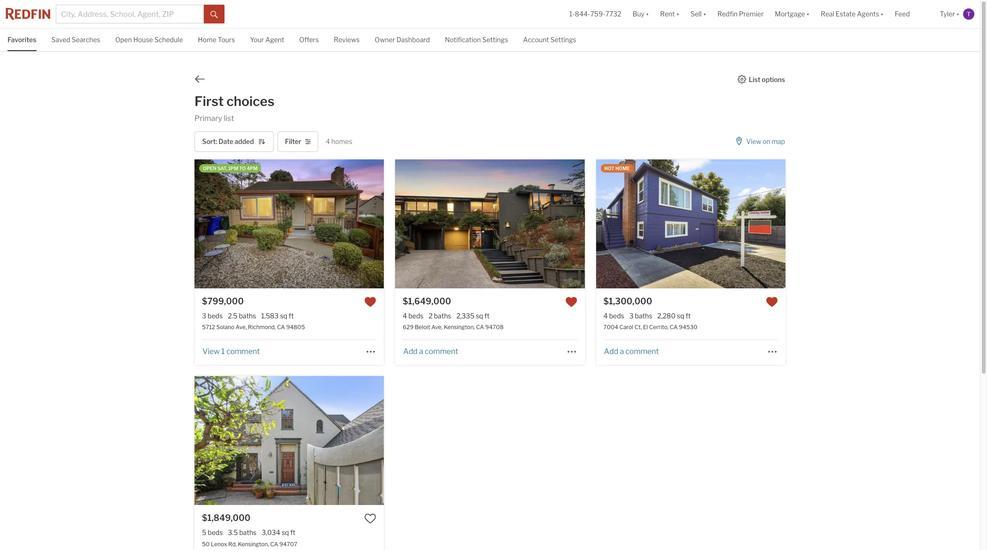 Task type: describe. For each thing, give the bounding box(es) containing it.
4 beds for $1,300,000
[[604, 312, 624, 320]]

map
[[772, 137, 785, 145]]

beds for $1,649,000
[[409, 312, 424, 320]]

real estate agents ▾ button
[[816, 0, 890, 28]]

4 for $1,649,000
[[403, 312, 407, 320]]

carol
[[620, 324, 634, 331]]

real estate agents ▾
[[821, 10, 884, 18]]

home tours
[[198, 36, 235, 44]]

real estate agents ▾ link
[[821, 0, 884, 28]]

▾ for buy ▾
[[646, 10, 649, 18]]

2.5
[[228, 312, 238, 320]]

3 for 3 beds
[[202, 312, 206, 320]]

list options
[[749, 75, 785, 83]]

open house schedule link
[[115, 29, 183, 50]]

5712
[[202, 324, 215, 331]]

$1,300,000
[[604, 296, 653, 306]]

94708
[[485, 324, 504, 331]]

agent
[[266, 36, 284, 44]]

list
[[749, 75, 761, 83]]

beds for $1,849,000
[[208, 529, 223, 537]]

4 beds for $1,649,000
[[403, 312, 424, 320]]

dashboard
[[397, 36, 430, 44]]

buy ▾ button
[[627, 0, 655, 28]]

favorites
[[8, 36, 36, 44]]

lenox
[[211, 540, 227, 547]]

add a comment button for $1,300,000
[[604, 347, 660, 356]]

2 photo of 629 beloit ave, kensington, ca 94708 image from the left
[[395, 160, 585, 288]]

your agent
[[250, 36, 284, 44]]

City, Address, School, Agent, ZIP search field
[[56, 5, 204, 23]]

▾ for rent ▾
[[677, 10, 680, 18]]

sort
[[202, 137, 216, 145]]

favorite button checkbox
[[365, 513, 377, 525]]

home
[[198, 36, 217, 44]]

5
[[202, 529, 206, 537]]

view for view on map
[[747, 137, 762, 145]]

tours
[[218, 36, 235, 44]]

sat,
[[218, 166, 227, 171]]

beloit
[[415, 324, 430, 331]]

el
[[643, 324, 648, 331]]

home
[[616, 166, 630, 171]]

buy ▾
[[633, 10, 649, 18]]

7732
[[606, 10, 622, 18]]

2 baths
[[429, 312, 451, 320]]

feed
[[895, 10, 910, 18]]

sq for $1,649,000
[[476, 312, 483, 320]]

agents
[[857, 10, 880, 18]]

5 beds
[[202, 529, 223, 537]]

2,335
[[457, 312, 475, 320]]

notification settings
[[445, 36, 508, 44]]

open
[[203, 166, 217, 171]]

1 photo of 629 beloit ave, kensington, ca 94708 image from the left
[[206, 160, 396, 288]]

add a comment button for $1,649,000
[[403, 347, 459, 356]]

account settings link
[[523, 29, 577, 50]]

1-844-759-7732
[[570, 10, 622, 18]]

mortgage ▾
[[775, 10, 810, 18]]

ca down the 2,280 sq ft
[[670, 324, 678, 331]]

favorite button checkbox for $799,000
[[365, 296, 377, 308]]

3,034 sq ft
[[262, 529, 296, 537]]

ft for $799,000
[[289, 312, 294, 320]]

add a comment for $1,300,000
[[604, 347, 659, 356]]

ft for $1,300,000
[[686, 312, 691, 320]]

7004
[[604, 324, 619, 331]]

baths for $799,000
[[239, 312, 256, 320]]

3 photo of 7004 carol ct, el cerrito, ca 94530 image from the left
[[786, 160, 975, 288]]

3 photo of 5712 solano ave, richmond, ca 94805 image from the left
[[384, 160, 574, 288]]

settings for account settings
[[551, 36, 577, 44]]

estate
[[836, 10, 856, 18]]

cerrito,
[[649, 324, 669, 331]]

added
[[235, 137, 254, 145]]

owner dashboard link
[[375, 29, 430, 50]]

629 beloit ave, kensington, ca 94708
[[403, 324, 504, 331]]

ave, for $1,649,000
[[432, 324, 443, 331]]

first choices primary list
[[195, 93, 275, 123]]

ave, for $799,000
[[236, 324, 247, 331]]

sell
[[691, 10, 702, 18]]

ca for $1,649,000
[[476, 324, 484, 331]]

2 photo of 50 lenox rd, kensington, ca 94707 image from the left
[[195, 376, 384, 505]]

add a comment for $1,649,000
[[403, 347, 458, 356]]

2 photo of 5712 solano ave, richmond, ca 94805 image from the left
[[195, 160, 384, 288]]

favorite button image for $1,300,000
[[766, 296, 778, 308]]

owner dashboard
[[375, 36, 430, 44]]

redfin premier button
[[712, 0, 770, 28]]

notification
[[445, 36, 481, 44]]

offers link
[[299, 29, 319, 50]]

ft for $1,649,000
[[485, 312, 490, 320]]

ca for $799,000
[[277, 324, 285, 331]]

buy
[[633, 10, 645, 18]]

filter
[[285, 137, 301, 145]]

3 photo of 50 lenox rd, kensington, ca 94707 image from the left
[[384, 376, 574, 505]]

sort : date added
[[202, 137, 254, 145]]

options
[[762, 75, 785, 83]]

add for $1,649,000
[[403, 347, 418, 356]]

3.5 baths
[[228, 529, 257, 537]]

mortgage
[[775, 10, 805, 18]]

tyler
[[940, 10, 955, 18]]

3,034
[[262, 529, 280, 537]]

view 1 comment
[[203, 347, 260, 356]]

ca for $1,849,000
[[270, 540, 278, 547]]

saved searches
[[51, 36, 100, 44]]

favorite button image for $1,649,000
[[565, 296, 578, 308]]

mortgage ▾ button
[[775, 0, 810, 28]]

:
[[216, 137, 217, 145]]

▾ inside real estate agents ▾ link
[[881, 10, 884, 18]]

1,583 sq ft
[[261, 312, 294, 320]]

2.5 baths
[[228, 312, 256, 320]]

rent ▾ button
[[660, 0, 680, 28]]

2,280 sq ft
[[658, 312, 691, 320]]

open sat, 1pm to 4pm
[[203, 166, 258, 171]]



Task type: vqa. For each thing, say whether or not it's contained in the screenshot.
1-844-759-7732 link
yes



Task type: locate. For each thing, give the bounding box(es) containing it.
kensington, for $1,649,000
[[444, 324, 475, 331]]

0 horizontal spatial kensington,
[[238, 540, 269, 547]]

to
[[239, 166, 246, 171]]

rent
[[660, 10, 675, 18]]

0 vertical spatial kensington,
[[444, 324, 475, 331]]

0 vertical spatial view
[[747, 137, 762, 145]]

ft for $1,849,000
[[290, 529, 296, 537]]

ca down 1,583 sq ft
[[277, 324, 285, 331]]

1 vertical spatial kensington,
[[238, 540, 269, 547]]

list options button
[[737, 75, 786, 83]]

rent ▾ button
[[655, 0, 685, 28]]

comment
[[226, 347, 260, 356], [425, 347, 458, 356], [626, 347, 659, 356]]

add a comment down carol
[[604, 347, 659, 356]]

1 horizontal spatial add a comment button
[[604, 347, 660, 356]]

4 up the 629
[[403, 312, 407, 320]]

1 comment from the left
[[226, 347, 260, 356]]

2 settings from the left
[[551, 36, 577, 44]]

your agent link
[[250, 29, 284, 50]]

▾ right the rent
[[677, 10, 680, 18]]

2 photo of 7004 carol ct, el cerrito, ca 94530 image from the left
[[596, 160, 786, 288]]

1 horizontal spatial 4
[[403, 312, 407, 320]]

sq up '94530'
[[677, 312, 685, 320]]

1 horizontal spatial 3
[[630, 312, 634, 320]]

▾ right buy
[[646, 10, 649, 18]]

view on map
[[747, 137, 785, 145]]

home tours link
[[198, 29, 235, 50]]

real
[[821, 10, 835, 18]]

▾
[[646, 10, 649, 18], [677, 10, 680, 18], [703, 10, 707, 18], [807, 10, 810, 18], [881, 10, 884, 18], [957, 10, 960, 18]]

reviews link
[[334, 29, 360, 50]]

ca down the 2,335 sq ft
[[476, 324, 484, 331]]

1 horizontal spatial settings
[[551, 36, 577, 44]]

▾ inside buy ▾ dropdown button
[[646, 10, 649, 18]]

2 3 from the left
[[630, 312, 634, 320]]

kensington, down 2,335 on the bottom left
[[444, 324, 475, 331]]

1 horizontal spatial view
[[747, 137, 762, 145]]

2 add from the left
[[604, 347, 619, 356]]

open house schedule
[[115, 36, 183, 44]]

searches
[[72, 36, 100, 44]]

1 photo of 50 lenox rd, kensington, ca 94707 image from the left
[[5, 376, 195, 505]]

photo of 7004 carol ct, el cerrito, ca 94530 image
[[407, 160, 596, 288], [596, 160, 786, 288], [786, 160, 975, 288]]

favorite button image for $799,000
[[365, 296, 377, 308]]

sq right 1,583
[[280, 312, 287, 320]]

baths up the "50 lenox rd, kensington, ca 94707"
[[239, 529, 257, 537]]

a
[[419, 347, 423, 356], [620, 347, 624, 356]]

▾ right agents
[[881, 10, 884, 18]]

baths for $1,300,000
[[635, 312, 653, 320]]

1 photo of 7004 carol ct, el cerrito, ca 94530 image from the left
[[407, 160, 596, 288]]

1
[[221, 347, 225, 356]]

a for $1,649,000
[[419, 347, 423, 356]]

schedule
[[154, 36, 183, 44]]

comment down the el
[[626, 347, 659, 356]]

ft up '94530'
[[686, 312, 691, 320]]

▾ for tyler ▾
[[957, 10, 960, 18]]

$799,000
[[202, 296, 244, 306]]

rd,
[[228, 540, 237, 547]]

4 up the 7004
[[604, 312, 608, 320]]

redfin premier
[[718, 10, 764, 18]]

0 horizontal spatial 3
[[202, 312, 206, 320]]

first
[[195, 93, 224, 109]]

3 up 5712
[[202, 312, 206, 320]]

on
[[763, 137, 771, 145]]

1 settings from the left
[[483, 36, 508, 44]]

add a comment button
[[403, 347, 459, 356], [604, 347, 660, 356]]

3
[[202, 312, 206, 320], [630, 312, 634, 320]]

house
[[133, 36, 153, 44]]

add down the 7004
[[604, 347, 619, 356]]

favorite button checkbox for $1,300,000
[[766, 296, 778, 308]]

tyler ▾
[[940, 10, 960, 18]]

2 comment from the left
[[425, 347, 458, 356]]

844-
[[575, 10, 591, 18]]

5 ▾ from the left
[[881, 10, 884, 18]]

2,335 sq ft
[[457, 312, 490, 320]]

a down beloit
[[419, 347, 423, 356]]

1 vertical spatial view
[[203, 347, 220, 356]]

ft up 94707
[[290, 529, 296, 537]]

view 1 comment button
[[202, 347, 260, 356]]

view left on on the top right of page
[[747, 137, 762, 145]]

▾ right tyler
[[957, 10, 960, 18]]

a for $1,300,000
[[620, 347, 624, 356]]

1 horizontal spatial ave,
[[432, 324, 443, 331]]

629
[[403, 324, 414, 331]]

2 horizontal spatial 4
[[604, 312, 608, 320]]

▾ right sell
[[703, 10, 707, 18]]

notification settings link
[[445, 29, 508, 50]]

beds for $799,000
[[208, 312, 223, 320]]

1 3 from the left
[[202, 312, 206, 320]]

759-
[[591, 10, 606, 18]]

1 add from the left
[[403, 347, 418, 356]]

saved searches link
[[51, 29, 100, 50]]

comment down 629 beloit ave, kensington, ca 94708
[[425, 347, 458, 356]]

list
[[224, 114, 234, 123]]

1 a from the left
[[419, 347, 423, 356]]

beds up 5712
[[208, 312, 223, 320]]

1-844-759-7732 link
[[570, 10, 622, 18]]

$1,849,000
[[202, 513, 251, 523]]

beds right 5
[[208, 529, 223, 537]]

open
[[115, 36, 132, 44]]

sell ▾ button
[[691, 0, 707, 28]]

0 horizontal spatial add a comment
[[403, 347, 458, 356]]

94530
[[679, 324, 698, 331]]

view
[[747, 137, 762, 145], [203, 347, 220, 356]]

2 ave, from the left
[[432, 324, 443, 331]]

▾ right mortgage
[[807, 10, 810, 18]]

settings right notification
[[483, 36, 508, 44]]

3 favorite button checkbox from the left
[[766, 296, 778, 308]]

add a comment button down carol
[[604, 347, 660, 356]]

4 left homes
[[326, 137, 330, 145]]

ave, down 2.5 baths
[[236, 324, 247, 331]]

4 beds
[[403, 312, 424, 320], [604, 312, 624, 320]]

0 horizontal spatial view
[[203, 347, 220, 356]]

4pm
[[247, 166, 258, 171]]

1 horizontal spatial 4 beds
[[604, 312, 624, 320]]

favorite button image
[[365, 296, 377, 308], [565, 296, 578, 308], [766, 296, 778, 308], [365, 513, 377, 525]]

reviews
[[334, 36, 360, 44]]

sell ▾
[[691, 10, 707, 18]]

2 add a comment button from the left
[[604, 347, 660, 356]]

4 ▾ from the left
[[807, 10, 810, 18]]

3 beds
[[202, 312, 223, 320]]

2 favorite button checkbox from the left
[[565, 296, 578, 308]]

1 add a comment from the left
[[403, 347, 458, 356]]

▾ for sell ▾
[[703, 10, 707, 18]]

0 horizontal spatial 4 beds
[[403, 312, 424, 320]]

1 ave, from the left
[[236, 324, 247, 331]]

1 ▾ from the left
[[646, 10, 649, 18]]

ave, down 2 baths
[[432, 324, 443, 331]]

0 horizontal spatial add a comment button
[[403, 347, 459, 356]]

0 horizontal spatial settings
[[483, 36, 508, 44]]

3 comment from the left
[[626, 347, 659, 356]]

view on map button
[[735, 131, 786, 152]]

3.5
[[228, 529, 238, 537]]

0 horizontal spatial comment
[[226, 347, 260, 356]]

rent ▾
[[660, 10, 680, 18]]

user photo image
[[964, 8, 975, 20]]

6 ▾ from the left
[[957, 10, 960, 18]]

3 up carol
[[630, 312, 634, 320]]

4 for $1,300,000
[[604, 312, 608, 320]]

1 4 beds from the left
[[403, 312, 424, 320]]

0 horizontal spatial favorite button checkbox
[[365, 296, 377, 308]]

kensington, for $1,849,000
[[238, 540, 269, 547]]

▾ for mortgage ▾
[[807, 10, 810, 18]]

view for view 1 comment
[[203, 347, 220, 356]]

saved
[[51, 36, 70, 44]]

94805
[[286, 324, 305, 331]]

account settings
[[523, 36, 577, 44]]

kensington,
[[444, 324, 475, 331], [238, 540, 269, 547]]

favorite button image for $1,849,000
[[365, 513, 377, 525]]

3 ▾ from the left
[[703, 10, 707, 18]]

beds
[[208, 312, 223, 320], [409, 312, 424, 320], [609, 312, 624, 320], [208, 529, 223, 537]]

sq for $799,000
[[280, 312, 287, 320]]

▾ inside rent ▾ dropdown button
[[677, 10, 680, 18]]

2 horizontal spatial favorite button checkbox
[[766, 296, 778, 308]]

sq up 94707
[[282, 529, 289, 537]]

0 horizontal spatial a
[[419, 347, 423, 356]]

comment for $1,649,000
[[425, 347, 458, 356]]

ft
[[289, 312, 294, 320], [485, 312, 490, 320], [686, 312, 691, 320], [290, 529, 296, 537]]

add a comment down beloit
[[403, 347, 458, 356]]

submit search image
[[211, 11, 218, 18]]

add for $1,300,000
[[604, 347, 619, 356]]

ca down 3,034
[[270, 540, 278, 547]]

comment for $799,000
[[226, 347, 260, 356]]

comment right 1
[[226, 347, 260, 356]]

photo of 5712 solano ave, richmond, ca 94805 image
[[5, 160, 195, 288], [195, 160, 384, 288], [384, 160, 574, 288]]

beds up beloit
[[409, 312, 424, 320]]

2 add a comment from the left
[[604, 347, 659, 356]]

owner
[[375, 36, 395, 44]]

0 horizontal spatial ave,
[[236, 324, 247, 331]]

a down carol
[[620, 347, 624, 356]]

baths up the el
[[635, 312, 653, 320]]

▾ inside sell ▾ dropdown button
[[703, 10, 707, 18]]

photo of 50 lenox rd, kensington, ca 94707 image
[[5, 376, 195, 505], [195, 376, 384, 505], [384, 376, 574, 505]]

2 ▾ from the left
[[677, 10, 680, 18]]

sq right 2,335 on the bottom left
[[476, 312, 483, 320]]

1,583
[[261, 312, 279, 320]]

3 photo of 629 beloit ave, kensington, ca 94708 image from the left
[[585, 160, 774, 288]]

0 horizontal spatial 4
[[326, 137, 330, 145]]

hot home
[[605, 166, 630, 171]]

4 beds up the 629
[[403, 312, 424, 320]]

5712 solano ave, richmond, ca 94805
[[202, 324, 305, 331]]

settings down 1-
[[551, 36, 577, 44]]

comment for $1,300,000
[[626, 347, 659, 356]]

sq for $1,849,000
[[282, 529, 289, 537]]

kensington, down 3.5 baths
[[238, 540, 269, 547]]

baths right the 2
[[434, 312, 451, 320]]

view left 1
[[203, 347, 220, 356]]

photo of 629 beloit ave, kensington, ca 94708 image
[[206, 160, 396, 288], [395, 160, 585, 288], [585, 160, 774, 288]]

2
[[429, 312, 433, 320]]

ft up 94805
[[289, 312, 294, 320]]

baths for $1,649,000
[[434, 312, 451, 320]]

1 add a comment button from the left
[[403, 347, 459, 356]]

1 horizontal spatial favorite button checkbox
[[565, 296, 578, 308]]

2 a from the left
[[620, 347, 624, 356]]

account
[[523, 36, 549, 44]]

view inside button
[[747, 137, 762, 145]]

buy ▾ button
[[633, 0, 649, 28]]

add down the 629
[[403, 347, 418, 356]]

50
[[202, 540, 210, 547]]

1 favorite button checkbox from the left
[[365, 296, 377, 308]]

baths for $1,849,000
[[239, 529, 257, 537]]

1 photo of 5712 solano ave, richmond, ca 94805 image from the left
[[5, 160, 195, 288]]

2 horizontal spatial comment
[[626, 347, 659, 356]]

favorite button checkbox
[[365, 296, 377, 308], [565, 296, 578, 308], [766, 296, 778, 308]]

favorite button checkbox for $1,649,000
[[565, 296, 578, 308]]

2 4 beds from the left
[[604, 312, 624, 320]]

1 horizontal spatial comment
[[425, 347, 458, 356]]

1 horizontal spatial add
[[604, 347, 619, 356]]

$1,649,000
[[403, 296, 451, 306]]

settings
[[483, 36, 508, 44], [551, 36, 577, 44]]

date
[[219, 137, 233, 145]]

beds up the 7004
[[609, 312, 624, 320]]

4
[[326, 137, 330, 145], [403, 312, 407, 320], [604, 312, 608, 320]]

feed button
[[890, 0, 935, 28]]

baths up "5712 solano ave, richmond, ca 94805"
[[239, 312, 256, 320]]

offers
[[299, 36, 319, 44]]

1 horizontal spatial kensington,
[[444, 324, 475, 331]]

3 for 3 baths
[[630, 312, 634, 320]]

settings for notification settings
[[483, 36, 508, 44]]

▾ inside mortgage ▾ dropdown button
[[807, 10, 810, 18]]

1 horizontal spatial a
[[620, 347, 624, 356]]

2,280
[[658, 312, 676, 320]]

0 horizontal spatial add
[[403, 347, 418, 356]]

add a comment button down beloit
[[403, 347, 459, 356]]

beds for $1,300,000
[[609, 312, 624, 320]]

1 horizontal spatial add a comment
[[604, 347, 659, 356]]

ft up 94708
[[485, 312, 490, 320]]

sq for $1,300,000
[[677, 312, 685, 320]]

4 beds up the 7004
[[604, 312, 624, 320]]

choices
[[227, 93, 275, 109]]



